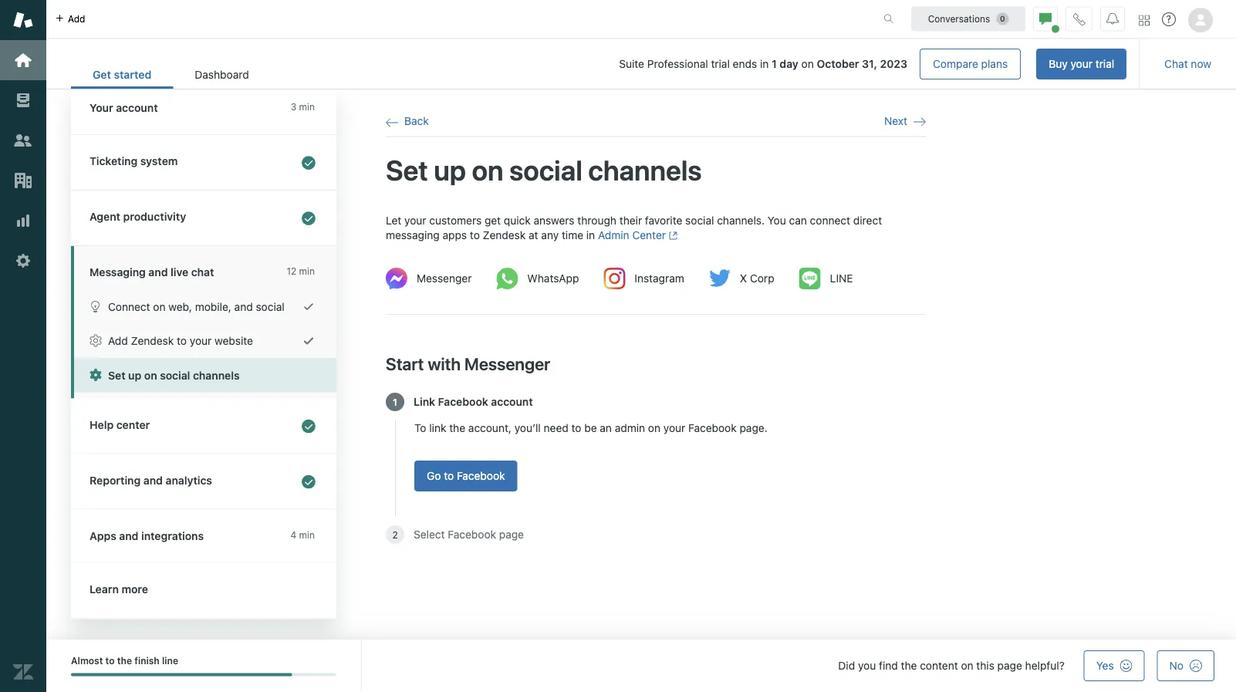 Task type: vqa. For each thing, say whether or not it's contained in the screenshot.
min to the middle
yes



Task type: locate. For each thing, give the bounding box(es) containing it.
trial inside button
[[1096, 57, 1114, 70]]

1 min from the top
[[299, 101, 315, 112]]

1 vertical spatial account
[[491, 395, 533, 408]]

yes button
[[1084, 651, 1145, 681]]

your left website
[[190, 335, 212, 347]]

chat
[[191, 266, 214, 279]]

1 left the link
[[393, 396, 397, 407]]

page
[[499, 528, 524, 541], [998, 659, 1022, 672]]

your right buy at the right of page
[[1071, 57, 1093, 70]]

connect
[[108, 300, 150, 313]]

2 vertical spatial min
[[299, 529, 315, 540]]

reporting image
[[13, 211, 33, 231]]

1 horizontal spatial set
[[386, 153, 428, 186]]

to right apps
[[470, 229, 480, 242]]

agent productivity
[[90, 210, 186, 223]]

and inside heading
[[148, 266, 168, 279]]

footer containing did you find the content on this page helpful?
[[46, 640, 1236, 692]]

facebook left 'page.'
[[688, 422, 737, 434]]

min for apps and integrations
[[299, 529, 315, 540]]

to right go
[[444, 469, 454, 482]]

and right mobile,
[[234, 300, 253, 313]]

apps
[[443, 229, 467, 242]]

agent productivity button
[[71, 191, 333, 245]]

channels down "add zendesk to your website" button
[[193, 369, 240, 382]]

line
[[162, 656, 178, 666]]

0 vertical spatial zendesk
[[483, 229, 526, 242]]

your
[[90, 101, 113, 114]]

min for your account
[[299, 101, 315, 112]]

0 vertical spatial up
[[434, 153, 466, 186]]

account down started
[[116, 101, 158, 114]]

social
[[509, 153, 582, 186], [685, 214, 714, 227], [256, 300, 285, 313], [160, 369, 190, 382]]

min right the 4
[[299, 529, 315, 540]]

facebook up link
[[438, 395, 488, 408]]

your
[[1071, 57, 1093, 70], [404, 214, 426, 227], [190, 335, 212, 347], [664, 422, 686, 434]]

admin center link
[[598, 229, 678, 242]]

october
[[817, 57, 859, 70]]

ticketing system button
[[71, 135, 333, 190]]

up up center
[[128, 369, 141, 382]]

1 horizontal spatial zendesk
[[483, 229, 526, 242]]

the inside start with messenger region
[[449, 422, 465, 434]]

chat now button
[[1152, 49, 1224, 79]]

social up answers
[[509, 153, 582, 186]]

and for analytics
[[143, 474, 163, 487]]

page down go to facebook button
[[499, 528, 524, 541]]

your inside let your customers get quick answers through their favorite social channels. you can connect direct messaging apps to zendesk at any time in
[[404, 214, 426, 227]]

instagram image
[[604, 268, 625, 289]]

start with messenger
[[386, 353, 550, 373]]

next
[[884, 115, 907, 127]]

0 horizontal spatial zendesk
[[131, 335, 174, 347]]

set up on social channels inside button
[[108, 369, 240, 382]]

messaging and live chat heading
[[71, 246, 336, 289]]

min right 12
[[299, 266, 315, 277]]

with
[[428, 353, 461, 373]]

3 min
[[291, 101, 315, 112]]

October 31, 2023 text field
[[817, 57, 907, 70]]

on right day
[[801, 57, 814, 70]]

zendesk down the get
[[483, 229, 526, 242]]

customers image
[[13, 130, 33, 150]]

the right link
[[449, 422, 465, 434]]

set up on social channels inside content-title region
[[386, 153, 702, 186]]

0 vertical spatial 1
[[772, 57, 777, 70]]

on inside start with messenger region
[[648, 422, 661, 434]]

views image
[[13, 90, 33, 110]]

up
[[434, 153, 466, 186], [128, 369, 141, 382]]

zendesk inside button
[[131, 335, 174, 347]]

0 horizontal spatial account
[[116, 101, 158, 114]]

and left the analytics
[[143, 474, 163, 487]]

1 vertical spatial channels
[[193, 369, 240, 382]]

dashboard
[[195, 68, 249, 81]]

set
[[386, 153, 428, 186], [108, 369, 125, 382]]

up up customers
[[434, 153, 466, 186]]

and right apps
[[119, 529, 138, 542]]

social right favorite
[[685, 214, 714, 227]]

0 horizontal spatial set
[[108, 369, 125, 382]]

2 trial from the left
[[711, 57, 730, 70]]

1 horizontal spatial trial
[[1096, 57, 1114, 70]]

admin
[[615, 422, 645, 434]]

to link the account, you'll need to be an admin on your facebook page.
[[414, 422, 768, 434]]

set up on social channels button
[[74, 358, 336, 392]]

facebook right go
[[457, 469, 505, 482]]

min inside 'messaging and live chat' heading
[[299, 266, 315, 277]]

channels up their on the top right of the page
[[588, 153, 702, 186]]

section
[[283, 49, 1127, 79]]

1 horizontal spatial account
[[491, 395, 533, 408]]

tab list
[[71, 60, 271, 89]]

page right this
[[998, 659, 1022, 672]]

channels inside set up on social channels button
[[193, 369, 240, 382]]

0 horizontal spatial page
[[499, 528, 524, 541]]

1 vertical spatial 1
[[393, 396, 397, 407]]

get
[[485, 214, 501, 227]]

messaging
[[386, 229, 440, 242]]

1 vertical spatial set up on social channels
[[108, 369, 240, 382]]

go to facebook button
[[414, 460, 517, 491]]

the left finish
[[117, 656, 132, 666]]

the for account,
[[449, 422, 465, 434]]

2 min from the top
[[299, 266, 315, 277]]

helpful?
[[1025, 659, 1065, 672]]

up inside content-title region
[[434, 153, 466, 186]]

0 horizontal spatial in
[[586, 229, 595, 242]]

1 vertical spatial in
[[586, 229, 595, 242]]

channels
[[588, 153, 702, 186], [193, 369, 240, 382]]

select
[[414, 528, 445, 541]]

on up the get
[[472, 153, 503, 186]]

0 vertical spatial channels
[[588, 153, 702, 186]]

zendesk support image
[[13, 10, 33, 30]]

messenger up the link facebook account
[[464, 353, 550, 373]]

messaging
[[90, 266, 146, 279]]

your up 'messaging'
[[404, 214, 426, 227]]

reporting
[[90, 474, 141, 487]]

0 vertical spatial min
[[299, 101, 315, 112]]

be
[[584, 422, 597, 434]]

account
[[116, 101, 158, 114], [491, 395, 533, 408]]

2023
[[880, 57, 907, 70]]

compare
[[933, 57, 978, 70]]

(opens in a new tab) image
[[666, 231, 678, 240]]

dashboard tab
[[173, 60, 271, 89]]

31,
[[862, 57, 877, 70]]

set up on social channels down add zendesk to your website
[[108, 369, 240, 382]]

back
[[404, 115, 429, 127]]

1 vertical spatial set
[[108, 369, 125, 382]]

0 vertical spatial in
[[760, 57, 769, 70]]

you'll
[[514, 422, 541, 434]]

social inside let your customers get quick answers through their favorite social channels. you can connect direct messaging apps to zendesk at any time in
[[685, 214, 714, 227]]

ticketing
[[90, 155, 138, 167]]

and inside dropdown button
[[143, 474, 163, 487]]

link
[[414, 395, 435, 408]]

set down back button
[[386, 153, 428, 186]]

trial left ends
[[711, 57, 730, 70]]

website
[[215, 335, 253, 347]]

professional
[[647, 57, 708, 70]]

1 inside start with messenger region
[[393, 396, 397, 407]]

learn more
[[90, 583, 148, 595]]

add zendesk to your website button
[[74, 324, 336, 358]]

and for integrations
[[119, 529, 138, 542]]

button displays agent's chat status as online. image
[[1039, 13, 1052, 25]]

set up on social channels
[[386, 153, 702, 186], [108, 369, 240, 382]]

set down the "add"
[[108, 369, 125, 382]]

in right ends
[[760, 57, 769, 70]]

1 horizontal spatial up
[[434, 153, 466, 186]]

reporting and analytics button
[[71, 454, 333, 509]]

1 vertical spatial page
[[998, 659, 1022, 672]]

0 horizontal spatial set up on social channels
[[108, 369, 240, 382]]

and left live
[[148, 266, 168, 279]]

0 horizontal spatial the
[[117, 656, 132, 666]]

set up on social channels up answers
[[386, 153, 702, 186]]

1 vertical spatial messenger
[[464, 353, 550, 373]]

messenger down apps
[[417, 272, 472, 285]]

can
[[789, 214, 807, 227]]

on inside section
[[801, 57, 814, 70]]

footer
[[46, 640, 1236, 692]]

social right mobile,
[[256, 300, 285, 313]]

1 vertical spatial up
[[128, 369, 141, 382]]

0 horizontal spatial trial
[[711, 57, 730, 70]]

the right "find"
[[901, 659, 917, 672]]

min right 3
[[299, 101, 315, 112]]

3 min from the top
[[299, 529, 315, 540]]

apps
[[90, 529, 116, 542]]

to down web,
[[177, 335, 187, 347]]

1 trial from the left
[[1096, 57, 1114, 70]]

1 left day
[[772, 57, 777, 70]]

0 horizontal spatial channels
[[193, 369, 240, 382]]

0 horizontal spatial up
[[128, 369, 141, 382]]

0 vertical spatial account
[[116, 101, 158, 114]]

1 horizontal spatial in
[[760, 57, 769, 70]]

productivity
[[123, 210, 186, 223]]

1 vertical spatial min
[[299, 266, 315, 277]]

and
[[148, 266, 168, 279], [234, 300, 253, 313], [143, 474, 163, 487], [119, 529, 138, 542]]

admin
[[598, 229, 629, 242]]

1 horizontal spatial set up on social channels
[[386, 153, 702, 186]]

account up you'll
[[491, 395, 533, 408]]

to
[[414, 422, 426, 434]]

select facebook page
[[414, 528, 524, 541]]

conversations
[[928, 14, 990, 24]]

0 vertical spatial set
[[386, 153, 428, 186]]

finish
[[134, 656, 160, 666]]

conversations button
[[911, 7, 1026, 31]]

in down through
[[586, 229, 595, 242]]

trial
[[1096, 57, 1114, 70], [711, 57, 730, 70]]

ticketing system
[[90, 155, 178, 167]]

2 horizontal spatial the
[[901, 659, 917, 672]]

0 vertical spatial page
[[499, 528, 524, 541]]

social down add zendesk to your website
[[160, 369, 190, 382]]

messaging and live chat
[[90, 266, 214, 279]]

1 horizontal spatial channels
[[588, 153, 702, 186]]

trial for professional
[[711, 57, 730, 70]]

1 horizontal spatial 1
[[772, 57, 777, 70]]

1 horizontal spatial the
[[449, 422, 465, 434]]

zendesk right the "add"
[[131, 335, 174, 347]]

reporting and analytics
[[90, 474, 212, 487]]

and inside button
[[234, 300, 253, 313]]

help
[[90, 418, 114, 431]]

1 vertical spatial zendesk
[[131, 335, 174, 347]]

on right admin
[[648, 422, 661, 434]]

start with messenger region
[[386, 213, 926, 592]]

0 horizontal spatial 1
[[393, 396, 397, 407]]

now
[[1191, 57, 1211, 70]]

their
[[619, 214, 642, 227]]

3
[[291, 101, 296, 112]]

set inside button
[[108, 369, 125, 382]]

trial down notifications icon
[[1096, 57, 1114, 70]]

0 vertical spatial set up on social channels
[[386, 153, 702, 186]]

trial for your
[[1096, 57, 1114, 70]]

web,
[[168, 300, 192, 313]]



Task type: describe. For each thing, give the bounding box(es) containing it.
add
[[108, 335, 128, 347]]

page.
[[740, 422, 768, 434]]

suite professional trial ends in 1 day on october 31, 2023
[[619, 57, 907, 70]]

buy your trial
[[1049, 57, 1114, 70]]

chat now
[[1165, 57, 1211, 70]]

did you find the content on this page helpful?
[[838, 659, 1065, 672]]

let
[[386, 214, 401, 227]]

to right almost
[[105, 656, 115, 666]]

corp
[[750, 272, 774, 285]]

instagram
[[635, 272, 684, 285]]

an
[[600, 422, 612, 434]]

content-title region
[[386, 152, 926, 188]]

zendesk products image
[[1139, 15, 1150, 26]]

zendesk image
[[13, 662, 33, 682]]

link facebook account
[[414, 395, 533, 408]]

whatsapp
[[527, 272, 579, 285]]

direct
[[853, 214, 882, 227]]

you
[[858, 659, 876, 672]]

main element
[[0, 0, 46, 692]]

4 min
[[291, 529, 315, 540]]

add
[[68, 14, 85, 24]]

on down add zendesk to your website
[[144, 369, 157, 382]]

almost to the finish line
[[71, 656, 178, 666]]

start
[[386, 353, 424, 373]]

1 horizontal spatial page
[[998, 659, 1022, 672]]

day
[[780, 57, 799, 70]]

time
[[562, 229, 583, 242]]

get help image
[[1162, 12, 1176, 26]]

you
[[768, 214, 786, 227]]

x
[[740, 272, 747, 285]]

started
[[114, 68, 151, 81]]

at
[[529, 229, 538, 242]]

get
[[93, 68, 111, 81]]

and for live
[[148, 266, 168, 279]]

chat
[[1165, 57, 1188, 70]]

section containing compare plans
[[283, 49, 1127, 79]]

system
[[140, 155, 178, 167]]

organizations image
[[13, 171, 33, 191]]

link
[[429, 422, 446, 434]]

connect
[[810, 214, 850, 227]]

notifications image
[[1107, 13, 1119, 25]]

help center
[[90, 418, 150, 431]]

on inside region
[[472, 153, 503, 186]]

learn more button
[[71, 563, 333, 615]]

suite
[[619, 57, 644, 70]]

no
[[1170, 659, 1184, 672]]

help center button
[[71, 399, 333, 453]]

let your customers get quick answers through their favorite social channels. you can connect direct messaging apps to zendesk at any time in
[[386, 214, 882, 242]]

your inside section
[[1071, 57, 1093, 70]]

quick
[[504, 214, 531, 227]]

on left web,
[[153, 300, 166, 313]]

progress-bar progress bar
[[71, 673, 336, 676]]

through
[[577, 214, 617, 227]]

social inside content-title region
[[509, 153, 582, 186]]

analytics
[[166, 474, 212, 487]]

0 vertical spatial messenger
[[417, 272, 472, 285]]

compare plans
[[933, 57, 1008, 70]]

in inside let your customers get quick answers through their favorite social channels. you can connect direct messaging apps to zendesk at any time in
[[586, 229, 595, 242]]

add button
[[46, 0, 95, 38]]

buy your trial button
[[1036, 49, 1127, 79]]

page inside start with messenger region
[[499, 528, 524, 541]]

need
[[544, 422, 569, 434]]

facebook inside button
[[457, 469, 505, 482]]

did
[[838, 659, 855, 672]]

set inside content-title region
[[386, 153, 428, 186]]

center
[[116, 418, 150, 431]]

get started image
[[13, 50, 33, 70]]

live
[[171, 266, 188, 279]]

in inside section
[[760, 57, 769, 70]]

answers
[[534, 214, 575, 227]]

zendesk inside let your customers get quick answers through their favorite social channels. you can connect direct messaging apps to zendesk at any time in
[[483, 229, 526, 242]]

admin image
[[13, 251, 33, 271]]

this
[[976, 659, 995, 672]]

almost
[[71, 656, 103, 666]]

the for finish
[[117, 656, 132, 666]]

on left this
[[961, 659, 974, 672]]

to left be
[[571, 422, 581, 434]]

find
[[879, 659, 898, 672]]

next button
[[884, 114, 926, 128]]

to inside let your customers get quick answers through their favorite social channels. you can connect direct messaging apps to zendesk at any time in
[[470, 229, 480, 242]]

account inside start with messenger region
[[491, 395, 533, 408]]

channels inside content-title region
[[588, 153, 702, 186]]

channels.
[[717, 214, 765, 227]]

min for messaging and live chat
[[299, 266, 315, 277]]

go to facebook
[[427, 469, 505, 482]]

your account
[[90, 101, 158, 114]]

ends
[[733, 57, 757, 70]]

buy
[[1049, 57, 1068, 70]]

4
[[291, 529, 296, 540]]

any
[[541, 229, 559, 242]]

tab list containing get started
[[71, 60, 271, 89]]

up inside button
[[128, 369, 141, 382]]

center
[[632, 229, 666, 242]]

plans
[[981, 57, 1008, 70]]

yes
[[1096, 659, 1114, 672]]

line
[[830, 272, 853, 285]]

connect on web, mobile, and social button
[[74, 289, 336, 324]]

add zendesk to your website
[[108, 335, 253, 347]]

integrations
[[141, 529, 204, 542]]

facebook right select at the bottom left of page
[[448, 528, 496, 541]]

12 min
[[287, 266, 315, 277]]

your right admin
[[664, 422, 686, 434]]



